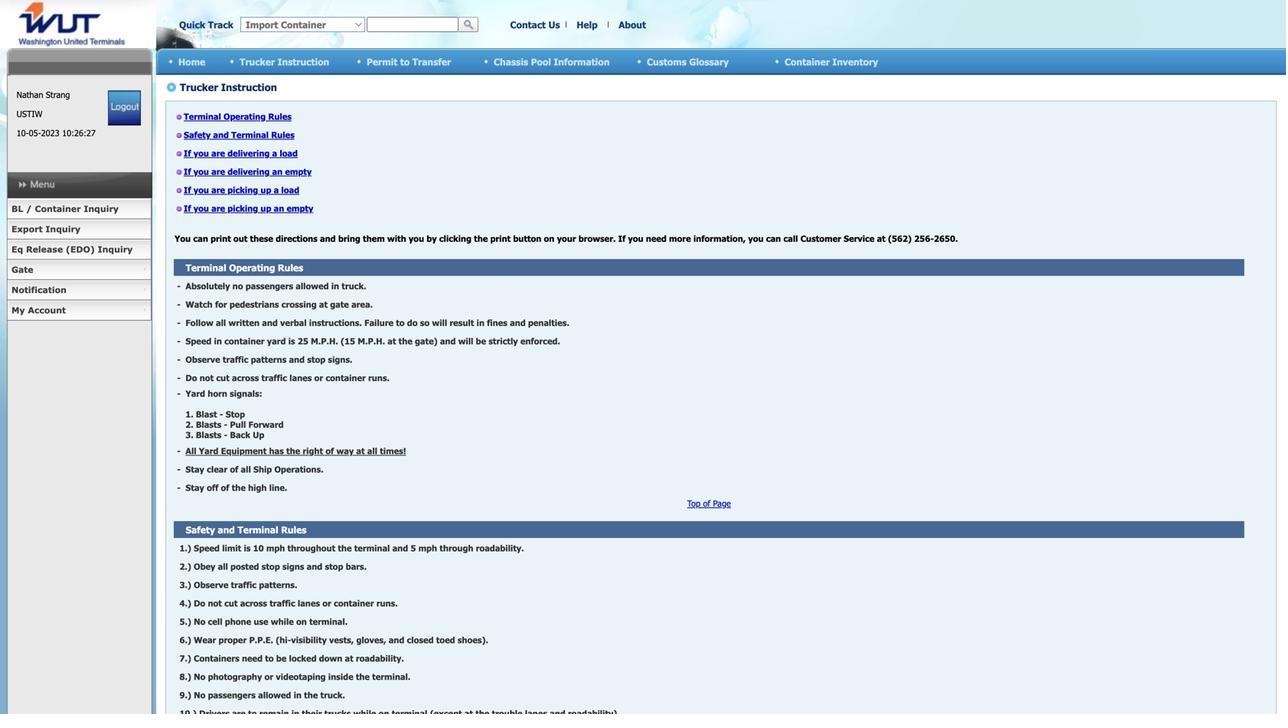 Task type: locate. For each thing, give the bounding box(es) containing it.
05-
[[29, 128, 41, 138]]

notification link
[[7, 280, 152, 301]]

1 vertical spatial inquiry
[[45, 224, 81, 234]]

contact us link
[[510, 19, 560, 30]]

information
[[554, 56, 610, 67]]

(edo)
[[66, 244, 95, 255]]

bl
[[11, 204, 23, 214]]

to
[[400, 56, 410, 67]]

nathan strang
[[17, 90, 70, 100]]

track
[[208, 19, 234, 30]]

2 vertical spatial inquiry
[[98, 244, 133, 255]]

customs glossary
[[647, 56, 729, 67]]

login image
[[108, 90, 141, 126]]

help link
[[577, 19, 598, 30]]

my
[[11, 305, 25, 316]]

inquiry
[[84, 204, 119, 214], [45, 224, 81, 234], [98, 244, 133, 255]]

contact
[[510, 19, 546, 30]]

quick track
[[179, 19, 234, 30]]

10-
[[17, 128, 29, 138]]

about link
[[619, 19, 646, 30]]

1 horizontal spatial container
[[785, 56, 830, 67]]

0 vertical spatial inquiry
[[84, 204, 119, 214]]

1 vertical spatial container
[[35, 204, 81, 214]]

contact us
[[510, 19, 560, 30]]

export
[[11, 224, 43, 234]]

inquiry right (edo)
[[98, 244, 133, 255]]

container up 'export inquiry'
[[35, 204, 81, 214]]

10-05-2023 10:26:27
[[17, 128, 96, 138]]

permit
[[367, 56, 398, 67]]

inquiry down the bl / container inquiry
[[45, 224, 81, 234]]

glossary
[[690, 56, 729, 67]]

0 vertical spatial container
[[785, 56, 830, 67]]

home
[[178, 56, 205, 67]]

export inquiry
[[11, 224, 81, 234]]

None text field
[[367, 17, 459, 32]]

gate link
[[7, 260, 152, 280]]

10:26:27
[[62, 128, 96, 138]]

container left the inventory
[[785, 56, 830, 67]]

export inquiry link
[[7, 219, 152, 240]]

container
[[785, 56, 830, 67], [35, 204, 81, 214]]

inquiry up 'export inquiry' link
[[84, 204, 119, 214]]

0 horizontal spatial container
[[35, 204, 81, 214]]

permit to transfer
[[367, 56, 451, 67]]

quick
[[179, 19, 205, 30]]

inventory
[[833, 56, 879, 67]]



Task type: vqa. For each thing, say whether or not it's contained in the screenshot.
Information
yes



Task type: describe. For each thing, give the bounding box(es) containing it.
bl / container inquiry link
[[7, 199, 152, 219]]

transfer
[[413, 56, 451, 67]]

help
[[577, 19, 598, 30]]

notification
[[11, 285, 67, 295]]

chassis pool information
[[494, 56, 610, 67]]

eq release (edo) inquiry
[[11, 244, 133, 255]]

strang
[[46, 90, 70, 100]]

pool
[[531, 56, 551, 67]]

chassis
[[494, 56, 528, 67]]

instruction
[[278, 56, 329, 67]]

us
[[549, 19, 560, 30]]

gate
[[11, 265, 33, 275]]

trucker
[[240, 56, 275, 67]]

2023
[[41, 128, 59, 138]]

eq
[[11, 244, 23, 255]]

customs
[[647, 56, 687, 67]]

release
[[26, 244, 63, 255]]

inquiry for (edo)
[[98, 244, 133, 255]]

nathan
[[17, 90, 43, 100]]

about
[[619, 19, 646, 30]]

bl / container inquiry
[[11, 204, 119, 214]]

trucker instruction
[[240, 56, 329, 67]]

eq release (edo) inquiry link
[[7, 240, 152, 260]]

my account
[[11, 305, 66, 316]]

/
[[26, 204, 32, 214]]

container inventory
[[785, 56, 879, 67]]

ustiw
[[17, 109, 42, 119]]

account
[[28, 305, 66, 316]]

my account link
[[7, 301, 152, 321]]

inquiry for container
[[84, 204, 119, 214]]



